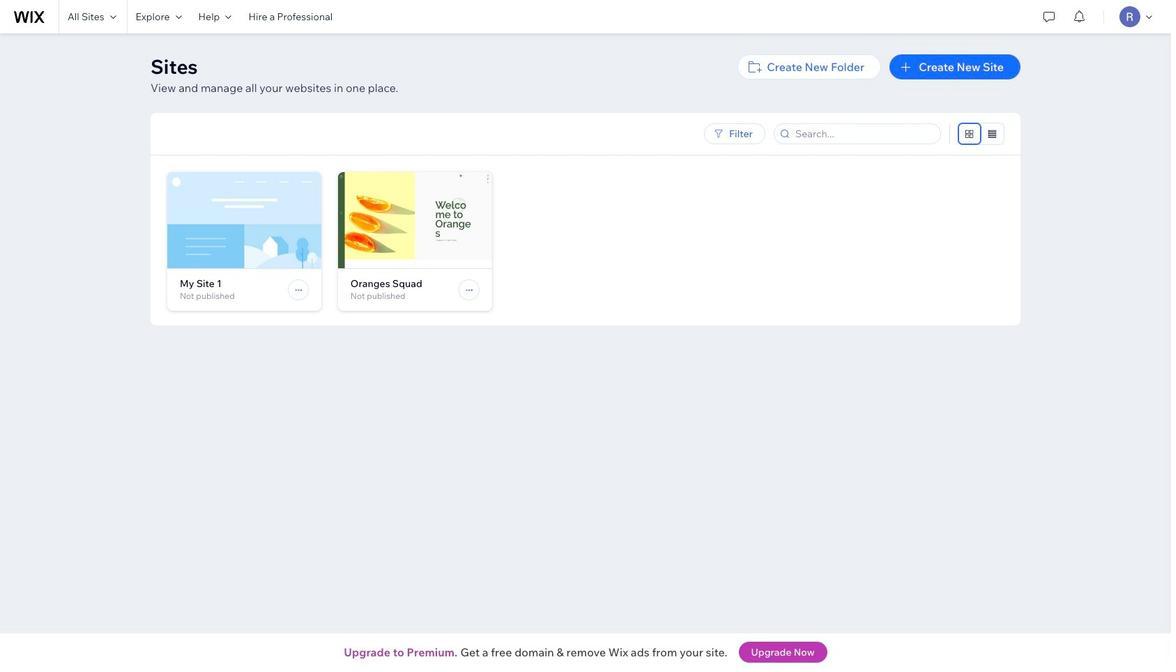 Task type: locate. For each thing, give the bounding box(es) containing it.
my site 1 image
[[167, 172, 321, 269]]

Search... field
[[792, 124, 937, 144]]

list
[[167, 172, 1021, 326]]

oranges squad image
[[338, 172, 492, 269]]



Task type: vqa. For each thing, say whether or not it's contained in the screenshot.
SEARCH... field
yes



